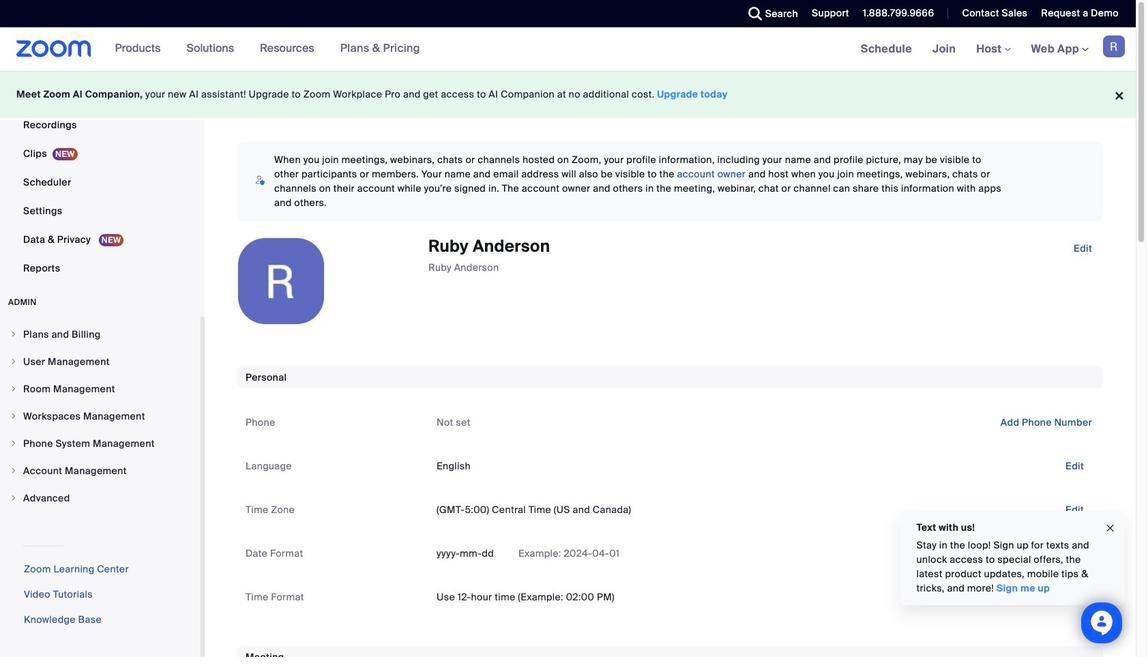 Task type: locate. For each thing, give the bounding box(es) containing it.
right image
[[10, 358, 18, 366], [10, 412, 18, 421], [10, 467, 18, 475]]

1 vertical spatial right image
[[10, 412, 18, 421]]

1 right image from the top
[[10, 358, 18, 366]]

edit user photo image
[[270, 275, 292, 287]]

6 menu item from the top
[[0, 458, 201, 484]]

0 vertical spatial right image
[[10, 358, 18, 366]]

footer
[[0, 71, 1137, 118]]

2 vertical spatial right image
[[10, 467, 18, 475]]

right image for 5th menu item from the bottom
[[10, 385, 18, 393]]

1 menu item from the top
[[0, 322, 201, 347]]

4 right image from the top
[[10, 494, 18, 502]]

banner
[[0, 27, 1137, 72]]

right image
[[10, 330, 18, 339], [10, 385, 18, 393], [10, 440, 18, 448], [10, 494, 18, 502]]

3 right image from the top
[[10, 440, 18, 448]]

7 menu item from the top
[[0, 485, 201, 511]]

2 right image from the top
[[10, 385, 18, 393]]

4 menu item from the top
[[0, 403, 201, 429]]

2 right image from the top
[[10, 412, 18, 421]]

1 right image from the top
[[10, 330, 18, 339]]

5 menu item from the top
[[0, 431, 201, 457]]

right image for 7th menu item
[[10, 494, 18, 502]]

right image for first menu item
[[10, 330, 18, 339]]

menu item
[[0, 322, 201, 347], [0, 349, 201, 375], [0, 376, 201, 402], [0, 403, 201, 429], [0, 431, 201, 457], [0, 458, 201, 484], [0, 485, 201, 511]]



Task type: vqa. For each thing, say whether or not it's contained in the screenshot.
application
no



Task type: describe. For each thing, give the bounding box(es) containing it.
meetings navigation
[[851, 27, 1137, 72]]

admin menu menu
[[0, 322, 201, 513]]

right image for 3rd menu item from the bottom
[[10, 440, 18, 448]]

3 menu item from the top
[[0, 376, 201, 402]]

2 menu item from the top
[[0, 349, 201, 375]]

close image
[[1106, 521, 1117, 536]]

personal menu menu
[[0, 0, 201, 283]]

user photo image
[[238, 238, 324, 324]]

product information navigation
[[105, 27, 431, 71]]

profile picture image
[[1104, 36, 1126, 57]]

zoom logo image
[[16, 40, 91, 57]]

3 right image from the top
[[10, 467, 18, 475]]



